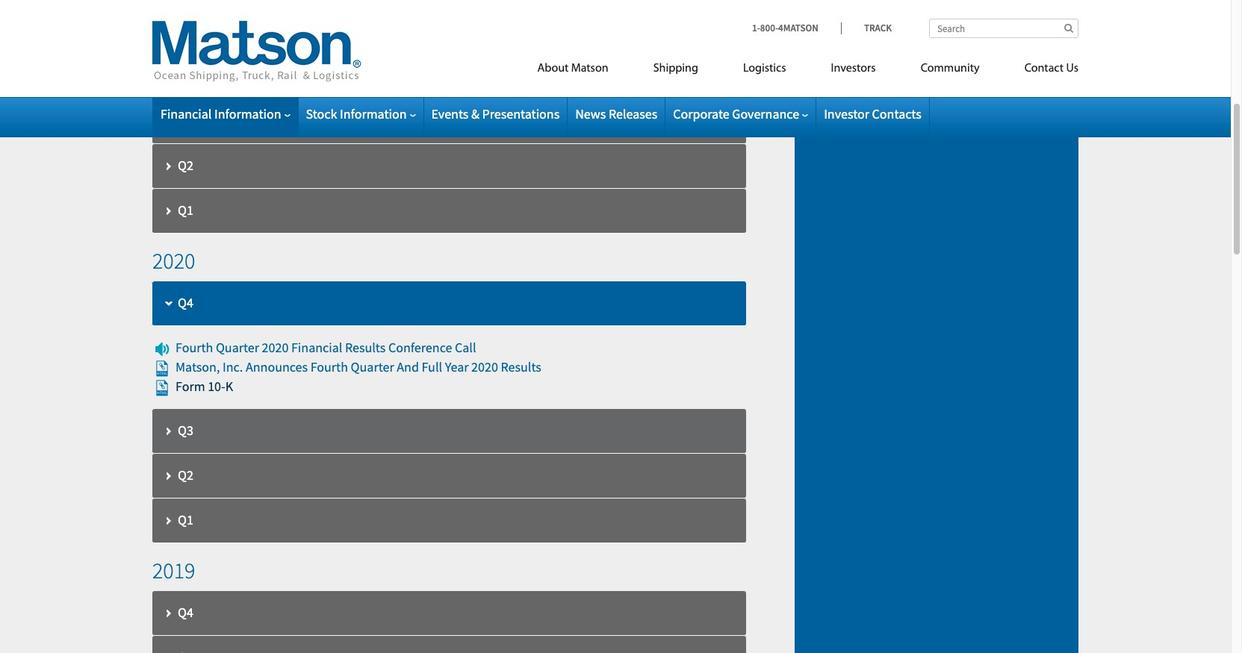 Task type: locate. For each thing, give the bounding box(es) containing it.
logistics link
[[721, 55, 809, 86]]

1 vertical spatial q2
[[178, 467, 193, 484]]

quarter
[[216, 339, 259, 357], [351, 359, 394, 376]]

financial inside fourth quarter 2020 financial results conference call matson, inc. announces fourth quarter and full year 2020 results form 10-k
[[291, 339, 342, 357]]

corporate governance link
[[673, 105, 808, 122]]

2 q3 from the top
[[178, 422, 193, 439]]

fourth up matson,
[[176, 339, 213, 357]]

matson image
[[152, 21, 361, 82]]

3 q4 from the top
[[178, 604, 193, 622]]

us
[[1066, 63, 1079, 75]]

quarter left the and
[[351, 359, 394, 376]]

logistics
[[743, 63, 786, 75]]

events & presentations
[[431, 105, 560, 122]]

1 horizontal spatial fourth
[[310, 359, 348, 376]]

&
[[471, 105, 479, 122]]

about matson
[[537, 63, 608, 75]]

0 vertical spatial q3
[[178, 112, 193, 129]]

1 vertical spatial q3
[[178, 422, 193, 439]]

fourth quarter 2020 financial results conference call matson, inc. announces fourth quarter and full year 2020 results form 10-k
[[176, 339, 541, 395]]

1 horizontal spatial quarter
[[351, 359, 394, 376]]

1 q1 from the top
[[178, 201, 193, 219]]

q3
[[178, 112, 193, 129], [178, 422, 193, 439]]

investor contacts link
[[824, 105, 921, 122]]

1 vertical spatial financial
[[291, 339, 342, 357]]

0 vertical spatial results
[[345, 339, 386, 357]]

results up matson, inc. announces fourth quarter and full year 2020 results link
[[345, 339, 386, 357]]

fourth
[[176, 339, 213, 357], [310, 359, 348, 376]]

fourth quarter 2020 financial results conference call link
[[152, 339, 476, 357]]

financial information
[[161, 105, 281, 122]]

announces
[[246, 359, 308, 376]]

0 horizontal spatial financial
[[161, 105, 212, 122]]

0 vertical spatial q1
[[178, 201, 193, 219]]

1 q4 from the top
[[178, 67, 193, 84]]

matson
[[571, 63, 608, 75]]

quarter up inc.
[[216, 339, 259, 357]]

2 q4 from the top
[[178, 294, 193, 311]]

800-
[[760, 22, 778, 34]]

1 information from the left
[[214, 105, 281, 122]]

shipping
[[653, 63, 698, 75]]

1 vertical spatial results
[[501, 359, 541, 376]]

events & presentations link
[[431, 105, 560, 122]]

1 vertical spatial fourth
[[310, 359, 348, 376]]

about
[[537, 63, 569, 75]]

information right "stock"
[[340, 105, 407, 122]]

fourth down the fourth quarter 2020 financial results conference call link
[[310, 359, 348, 376]]

form 10-k link
[[152, 378, 233, 395]]

q4
[[178, 67, 193, 84], [178, 294, 193, 311], [178, 604, 193, 622]]

contact us
[[1024, 63, 1079, 75]]

q4 up matson,
[[178, 294, 193, 311]]

stock information
[[306, 105, 407, 122]]

investors link
[[809, 55, 898, 86]]

0 vertical spatial q4
[[178, 67, 193, 84]]

1 vertical spatial q1
[[178, 512, 193, 529]]

results right year
[[501, 359, 541, 376]]

1 horizontal spatial information
[[340, 105, 407, 122]]

information for financial information
[[214, 105, 281, 122]]

information down matson image on the left of the page
[[214, 105, 281, 122]]

1 vertical spatial 2020
[[262, 339, 289, 357]]

2 horizontal spatial 2020
[[471, 359, 498, 376]]

q2
[[178, 157, 193, 174], [178, 467, 193, 484]]

0 vertical spatial q2
[[178, 157, 193, 174]]

0 horizontal spatial information
[[214, 105, 281, 122]]

0 horizontal spatial quarter
[[216, 339, 259, 357]]

1-800-4matson link
[[752, 22, 841, 34]]

contacts
[[872, 105, 921, 122]]

2020
[[152, 246, 195, 275], [262, 339, 289, 357], [471, 359, 498, 376]]

q4 down the 2021
[[178, 67, 193, 84]]

q4 down 2019
[[178, 604, 193, 622]]

investor contacts
[[824, 105, 921, 122]]

stock
[[306, 105, 337, 122]]

contact us link
[[1002, 55, 1079, 86]]

investor
[[824, 105, 869, 122]]

q1
[[178, 201, 193, 219], [178, 512, 193, 529]]

0 vertical spatial 2020
[[152, 246, 195, 275]]

None search field
[[929, 19, 1079, 38]]

1 horizontal spatial 2020
[[262, 339, 289, 357]]

10-
[[208, 378, 225, 395]]

0 horizontal spatial fourth
[[176, 339, 213, 357]]

2 vertical spatial q4
[[178, 604, 193, 622]]

matson,
[[176, 359, 220, 376]]

financial
[[161, 105, 212, 122], [291, 339, 342, 357]]

0 vertical spatial financial
[[161, 105, 212, 122]]

stock information link
[[306, 105, 416, 122]]

results
[[345, 339, 386, 357], [501, 359, 541, 376]]

2 information from the left
[[340, 105, 407, 122]]

and
[[397, 359, 419, 376]]

2 q1 from the top
[[178, 512, 193, 529]]

q4 for 2021
[[178, 67, 193, 84]]

1 vertical spatial q4
[[178, 294, 193, 311]]

information
[[214, 105, 281, 122], [340, 105, 407, 122]]

call
[[455, 339, 476, 357]]

1 horizontal spatial financial
[[291, 339, 342, 357]]

about matson link
[[515, 55, 631, 86]]

q4 for 2020
[[178, 294, 193, 311]]

1 vertical spatial quarter
[[351, 359, 394, 376]]

matson, inc. announces fourth quarter and full year 2020 results link
[[152, 359, 541, 376]]



Task type: describe. For each thing, give the bounding box(es) containing it.
corporate governance
[[673, 105, 799, 122]]

inc.
[[223, 359, 243, 376]]

1 q2 from the top
[[178, 157, 193, 174]]

community
[[921, 63, 980, 75]]

track link
[[841, 22, 892, 34]]

0 vertical spatial fourth
[[176, 339, 213, 357]]

community link
[[898, 55, 1002, 86]]

events
[[431, 105, 469, 122]]

k
[[225, 378, 233, 395]]

full
[[422, 359, 442, 376]]

1 q3 from the top
[[178, 112, 193, 129]]

governance
[[732, 105, 799, 122]]

releases
[[609, 105, 657, 122]]

1-
[[752, 22, 760, 34]]

conference
[[388, 339, 452, 357]]

investors
[[831, 63, 876, 75]]

2 q2 from the top
[[178, 467, 193, 484]]

news releases link
[[575, 105, 657, 122]]

0 horizontal spatial 2020
[[152, 246, 195, 275]]

year
[[445, 359, 469, 376]]

4matson
[[778, 22, 819, 34]]

news releases
[[575, 105, 657, 122]]

information for stock information
[[340, 105, 407, 122]]

1-800-4matson
[[752, 22, 819, 34]]

contact
[[1024, 63, 1064, 75]]

presentations
[[482, 105, 560, 122]]

news
[[575, 105, 606, 122]]

track
[[864, 22, 892, 34]]

Search search field
[[929, 19, 1079, 38]]

2 vertical spatial 2020
[[471, 359, 498, 376]]

0 vertical spatial quarter
[[216, 339, 259, 357]]

corporate
[[673, 105, 729, 122]]

shipping link
[[631, 55, 721, 86]]

q4 for 2019
[[178, 604, 193, 622]]

top menu navigation
[[470, 55, 1079, 86]]

0 horizontal spatial results
[[345, 339, 386, 357]]

1 horizontal spatial results
[[501, 359, 541, 376]]

financial information link
[[161, 105, 290, 122]]

2019
[[152, 557, 195, 585]]

2021
[[152, 19, 195, 47]]

search image
[[1064, 23, 1073, 33]]

form
[[176, 378, 205, 395]]



Task type: vqa. For each thing, say whether or not it's contained in the screenshot.
the Contact Us link to the middle
no



